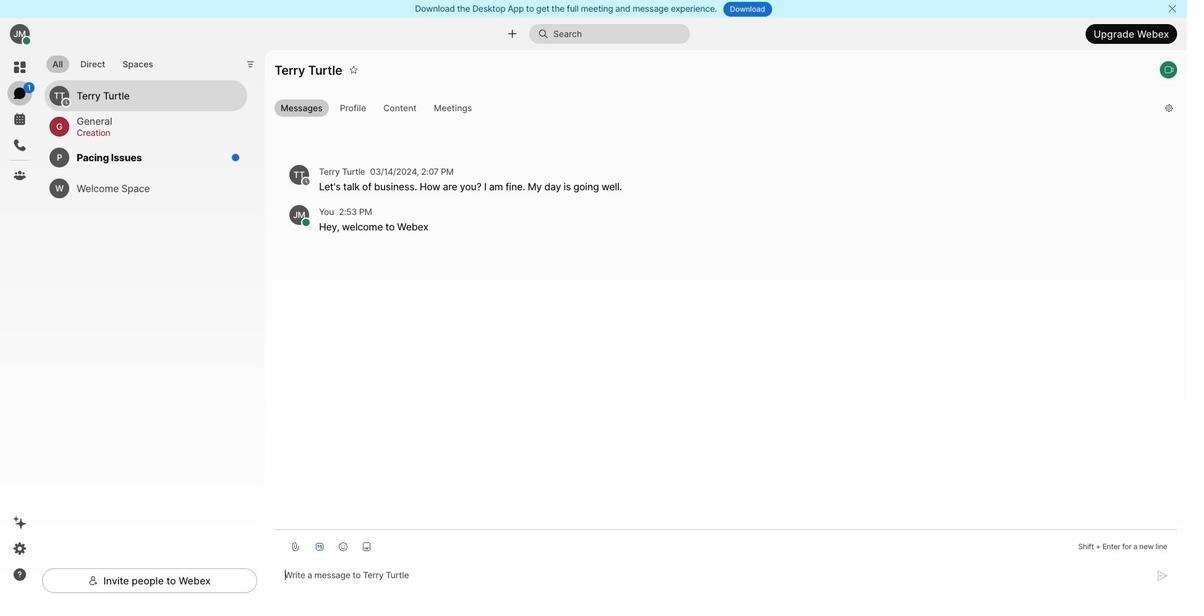Task type: describe. For each thing, give the bounding box(es) containing it.
messages list
[[275, 131, 1178, 256]]



Task type: vqa. For each thing, say whether or not it's contained in the screenshot.
tab list
yes



Task type: locate. For each thing, give the bounding box(es) containing it.
new messages image
[[231, 153, 240, 162]]

terry turtle list item
[[45, 80, 247, 111]]

group
[[275, 99, 1156, 119]]

tab list
[[43, 48, 163, 77]]

cancel_16 image
[[1168, 4, 1178, 14]]

webex tab list
[[7, 55, 35, 188]]

welcome space list item
[[45, 173, 247, 204]]

navigation
[[0, 50, 40, 599]]

general list item
[[45, 111, 247, 142]]

creation element
[[77, 126, 233, 140]]

message composer toolbar element
[[275, 531, 1178, 559]]

pacing issues, new messages list item
[[45, 142, 247, 173]]



